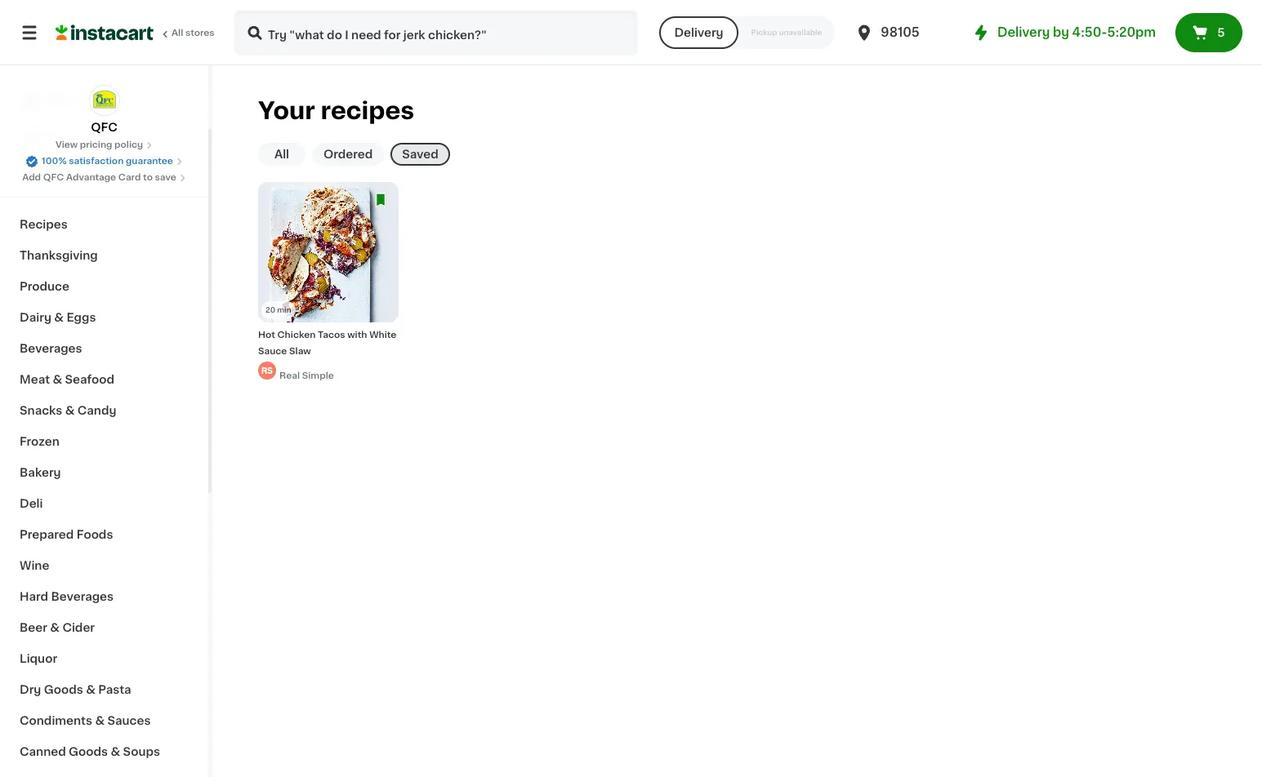 Task type: locate. For each thing, give the bounding box(es) containing it.
meat & seafood
[[20, 374, 114, 386]]

beverages
[[20, 343, 82, 355], [51, 591, 114, 603]]

& left candy
[[65, 405, 75, 417]]

dry goods & pasta
[[20, 685, 131, 696]]

advantage
[[66, 173, 116, 182]]

produce
[[20, 281, 69, 292]]

hot chicken tacos with white sauce slaw
[[258, 331, 396, 356]]

all left stores
[[172, 29, 183, 38]]

all stores
[[172, 29, 215, 38]]

delivery inside button
[[674, 27, 723, 38]]

saved
[[402, 149, 438, 160]]

wine
[[20, 560, 49, 572]]

& left eggs
[[54, 312, 64, 323]]

hot
[[258, 331, 275, 340]]

None search field
[[234, 10, 638, 56]]

goods for canned
[[69, 747, 108, 758]]

1 horizontal spatial all
[[274, 149, 289, 160]]

recipes
[[20, 219, 68, 230]]

https://www.instacart.com/assets/recipes/realsimple round 8dfe57b4fc5d8c3fe306dc037ee48884d9fafca5214dc9818180ea538b77d461.jpg image
[[258, 362, 276, 380]]

all
[[172, 29, 183, 38], [274, 149, 289, 160]]

deli
[[20, 498, 43, 510]]

by
[[1053, 26, 1069, 38]]

condiments & sauces link
[[10, 706, 198, 737]]

& right meat at the top
[[53, 374, 62, 386]]

0 horizontal spatial all
[[172, 29, 183, 38]]

4:50-
[[1072, 26, 1107, 38]]

1 vertical spatial beverages
[[51, 591, 114, 603]]

dairy
[[20, 312, 51, 323]]

beer
[[20, 622, 47, 634]]

& for dairy
[[54, 312, 64, 323]]

meat & seafood link
[[10, 364, 198, 395]]

goods up condiments
[[44, 685, 83, 696]]

all inside filters option group
[[274, 149, 289, 160]]

Search field
[[235, 11, 637, 54]]

beverages inside "link"
[[51, 591, 114, 603]]

thanksgiving link
[[10, 240, 198, 271]]

lists
[[46, 161, 74, 172]]

canned goods & soups link
[[10, 737, 198, 768]]

qfc up view pricing policy link
[[91, 122, 117, 133]]

delivery button
[[660, 16, 738, 49]]

qfc
[[91, 122, 117, 133], [43, 173, 64, 182]]

& for beer
[[50, 622, 60, 634]]

beer & cider
[[20, 622, 95, 634]]

0 horizontal spatial delivery
[[674, 27, 723, 38]]

1 horizontal spatial delivery
[[997, 26, 1050, 38]]

& right beer
[[50, 622, 60, 634]]

liquor
[[20, 653, 57, 665]]

qfc down lists
[[43, 173, 64, 182]]

white
[[369, 331, 396, 340]]

snacks
[[20, 405, 62, 417]]

all for all
[[274, 149, 289, 160]]

5:20pm
[[1107, 26, 1156, 38]]

hard
[[20, 591, 48, 603]]

hard beverages
[[20, 591, 114, 603]]

98105 button
[[855, 10, 953, 56]]

stores
[[185, 29, 215, 38]]

goods
[[44, 685, 83, 696], [69, 747, 108, 758]]

& left sauces
[[95, 716, 105, 727]]

1 horizontal spatial qfc
[[91, 122, 117, 133]]

delivery for delivery by 4:50-5:20pm
[[997, 26, 1050, 38]]

delivery for delivery
[[674, 27, 723, 38]]

0 vertical spatial beverages
[[20, 343, 82, 355]]

pricing
[[80, 141, 112, 149]]

prepared
[[20, 529, 74, 541]]

beer & cider link
[[10, 613, 198, 644]]

all down 'your'
[[274, 149, 289, 160]]

deli link
[[10, 488, 198, 520]]

1 vertical spatial qfc
[[43, 173, 64, 182]]

wine link
[[10, 551, 198, 582]]

add qfc advantage card to save link
[[22, 172, 186, 185]]

delivery by 4:50-5:20pm link
[[971, 23, 1156, 42]]

buy it again link
[[10, 118, 198, 150]]

& inside 'link'
[[95, 716, 105, 727]]

&
[[54, 312, 64, 323], [53, 374, 62, 386], [65, 405, 75, 417], [50, 622, 60, 634], [86, 685, 95, 696], [95, 716, 105, 727], [111, 747, 120, 758]]

goods down condiments & sauces
[[69, 747, 108, 758]]

sauces
[[107, 716, 151, 727]]

& left soups
[[111, 747, 120, 758]]

guarantee
[[126, 157, 173, 166]]

cider
[[62, 622, 95, 634]]

beverages down dairy & eggs
[[20, 343, 82, 355]]

100% satisfaction guarantee
[[42, 157, 173, 166]]

5
[[1217, 27, 1225, 38]]

delivery by 4:50-5:20pm
[[997, 26, 1156, 38]]

& for snacks
[[65, 405, 75, 417]]

foods
[[77, 529, 113, 541]]

& for condiments
[[95, 716, 105, 727]]

beverages up cider
[[51, 591, 114, 603]]

liquor link
[[10, 644, 198, 675]]

1 vertical spatial all
[[274, 149, 289, 160]]

shop link
[[10, 85, 198, 118]]

eggs
[[66, 312, 96, 323]]

tacos
[[318, 331, 345, 340]]

0 vertical spatial goods
[[44, 685, 83, 696]]

0 vertical spatial all
[[172, 29, 183, 38]]

1 vertical spatial goods
[[69, 747, 108, 758]]

98105
[[881, 26, 920, 38]]

& inside "link"
[[50, 622, 60, 634]]



Task type: vqa. For each thing, say whether or not it's contained in the screenshot.
left '14'
no



Task type: describe. For each thing, give the bounding box(es) containing it.
dry goods & pasta link
[[10, 675, 198, 706]]

5 button
[[1175, 13, 1242, 52]]

100% satisfaction guarantee button
[[25, 152, 183, 168]]

policy
[[114, 141, 143, 149]]

dairy & eggs
[[20, 312, 96, 323]]

& for meat
[[53, 374, 62, 386]]

beverages link
[[10, 333, 198, 364]]

dry
[[20, 685, 41, 696]]

slaw
[[289, 348, 311, 356]]

your
[[258, 99, 315, 123]]

add qfc advantage card to save
[[22, 173, 176, 182]]

view
[[55, 141, 78, 149]]

produce link
[[10, 271, 198, 302]]

view pricing policy link
[[55, 139, 153, 152]]

snacks & candy link
[[10, 395, 198, 426]]

real simple
[[279, 372, 334, 381]]

0 vertical spatial qfc
[[91, 122, 117, 133]]

& left pasta
[[86, 685, 95, 696]]

soups
[[123, 747, 160, 758]]

real
[[279, 372, 300, 381]]

add
[[22, 173, 41, 182]]

recipe card group
[[258, 183, 399, 383]]

simple
[[302, 372, 334, 381]]

recipes
[[321, 99, 414, 123]]

frozen
[[20, 436, 59, 448]]

hard beverages link
[[10, 582, 198, 613]]

sauce
[[258, 348, 287, 356]]

canned
[[20, 747, 66, 758]]

condiments
[[20, 716, 92, 727]]

canned goods & soups
[[20, 747, 160, 758]]

meat
[[20, 374, 50, 386]]

bakery link
[[10, 457, 198, 488]]

with
[[347, 331, 367, 340]]

bakery
[[20, 467, 61, 479]]

prepared foods
[[20, 529, 113, 541]]

qfc logo image
[[89, 85, 120, 116]]

20 min
[[265, 307, 291, 314]]

save
[[155, 173, 176, 182]]

shop
[[46, 96, 76, 107]]

again
[[83, 128, 115, 140]]

snacks & candy
[[20, 405, 116, 417]]

20
[[265, 307, 275, 314]]

instacart logo image
[[56, 23, 154, 42]]

thanksgiving
[[20, 250, 98, 261]]

100%
[[42, 157, 67, 166]]

0 horizontal spatial qfc
[[43, 173, 64, 182]]

recipes link
[[10, 209, 198, 240]]

lists link
[[10, 150, 198, 183]]

condiments & sauces
[[20, 716, 151, 727]]

it
[[72, 128, 80, 140]]

qfc link
[[89, 85, 120, 136]]

prepared foods link
[[10, 520, 198, 551]]

ordered
[[323, 149, 373, 160]]

all for all stores
[[172, 29, 183, 38]]

goods for dry
[[44, 685, 83, 696]]

your recipes
[[258, 99, 414, 123]]

min
[[277, 307, 291, 314]]

candy
[[77, 405, 116, 417]]

card
[[118, 173, 141, 182]]

pasta
[[98, 685, 131, 696]]

filters option group
[[258, 140, 450, 169]]

all stores link
[[56, 10, 216, 56]]

frozen link
[[10, 426, 198, 457]]

seafood
[[65, 374, 114, 386]]

dairy & eggs link
[[10, 302, 198, 333]]

to
[[143, 173, 153, 182]]

satisfaction
[[69, 157, 124, 166]]

service type group
[[660, 16, 835, 49]]

buy it again
[[46, 128, 115, 140]]

chicken
[[277, 331, 316, 340]]

buy
[[46, 128, 69, 140]]



